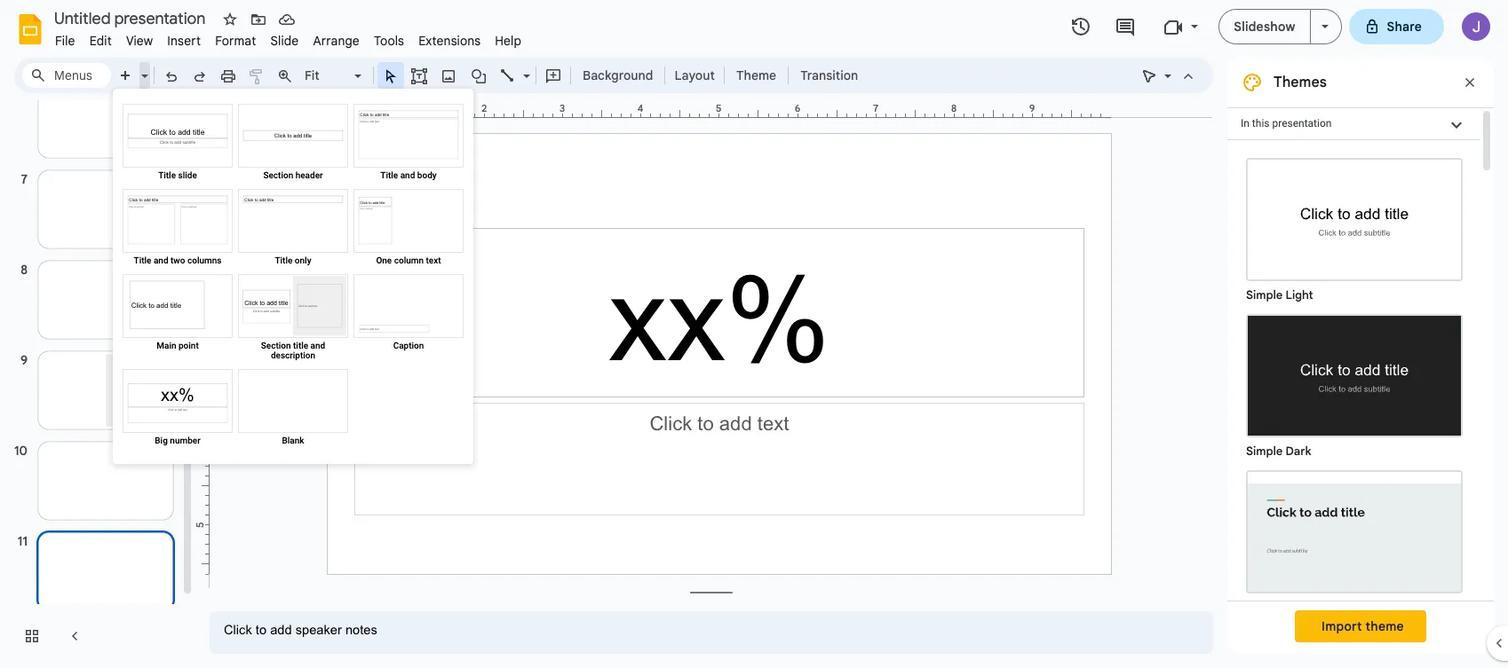 Task type: vqa. For each thing, say whether or not it's contained in the screenshot.
3rd row from the bottom
yes



Task type: locate. For each thing, give the bounding box(es) containing it.
body
[[417, 171, 437, 180]]

2 simple from the top
[[1246, 444, 1283, 459]]

slide
[[270, 33, 299, 49]]

row down zoom text box
[[120, 101, 466, 187]]

insert
[[167, 33, 201, 49]]

themes
[[1274, 74, 1327, 91]]

only
[[295, 256, 311, 266]]

section left title
[[261, 341, 291, 351]]

view menu item
[[119, 30, 160, 52]]

simple
[[1246, 288, 1283, 303], [1246, 444, 1283, 459]]

extensions menu item
[[411, 30, 488, 52]]

layout
[[675, 68, 715, 83]]

0 vertical spatial and
[[400, 171, 415, 180]]

section inside section title and description
[[261, 341, 291, 351]]

row down 'description' at the bottom of the page
[[120, 367, 466, 452]]

and right title
[[311, 341, 325, 351]]

simple left dark
[[1246, 444, 1283, 459]]

row down the section header
[[120, 187, 466, 272]]

option group
[[1228, 140, 1480, 669]]

Simple Dark radio
[[1237, 306, 1472, 462]]

and inside section title and description
[[311, 341, 325, 351]]

shape image
[[469, 63, 489, 88]]

import
[[1322, 619, 1362, 635]]

navigation
[[0, 0, 195, 669]]

main toolbar
[[110, 62, 867, 89]]

two
[[171, 256, 185, 266]]

select line image
[[519, 64, 530, 70]]

section header
[[263, 171, 323, 180]]

transition
[[800, 68, 858, 83]]

2 row from the top
[[120, 187, 466, 272]]

and
[[400, 171, 415, 180], [154, 256, 168, 266], [311, 341, 325, 351]]

option group containing simple light
[[1228, 140, 1480, 669]]

row
[[120, 101, 466, 187], [120, 187, 466, 272], [120, 272, 466, 367], [120, 367, 466, 452]]

slide
[[178, 171, 197, 180]]

slideshow button
[[1219, 9, 1311, 44]]

title left "two"
[[134, 256, 151, 266]]

section for section header
[[263, 171, 293, 180]]

Menus field
[[22, 63, 111, 88]]

format
[[215, 33, 256, 49]]

1 vertical spatial simple
[[1246, 444, 1283, 459]]

row containing main point
[[120, 272, 466, 367]]

row containing title slide
[[120, 101, 466, 187]]

arrange menu item
[[306, 30, 367, 52]]

0 vertical spatial section
[[263, 171, 293, 180]]

2 horizontal spatial and
[[400, 171, 415, 180]]

file
[[55, 33, 75, 49]]

simple dark
[[1246, 444, 1312, 459]]

theme
[[1366, 619, 1404, 635]]

streamline image
[[1248, 473, 1461, 592]]

1 horizontal spatial and
[[311, 341, 325, 351]]

title left only
[[275, 256, 293, 266]]

live pointer settings image
[[1160, 64, 1172, 70]]

in this presentation tab
[[1228, 107, 1480, 140]]

column
[[394, 256, 424, 266]]

and left body
[[400, 171, 415, 180]]

1 row from the top
[[120, 101, 466, 187]]

0 vertical spatial simple
[[1246, 288, 1283, 303]]

title left body
[[380, 171, 398, 180]]

and left "two"
[[154, 256, 168, 266]]

section left header
[[263, 171, 293, 180]]

4 row from the top
[[120, 367, 466, 452]]

share button
[[1349, 9, 1444, 44]]

import theme
[[1322, 619, 1404, 635]]

title for title slide
[[158, 171, 176, 180]]

simple for simple light
[[1246, 288, 1283, 303]]

menu bar banner
[[0, 0, 1508, 669]]

presentation
[[1272, 117, 1332, 130]]

simple left light at right
[[1246, 288, 1283, 303]]

menu bar
[[48, 23, 529, 52]]

row down title only
[[120, 272, 466, 367]]

in
[[1241, 117, 1250, 130]]

simple light
[[1246, 288, 1313, 303]]

file menu item
[[48, 30, 82, 52]]

tools
[[374, 33, 404, 49]]

tools menu item
[[367, 30, 411, 52]]

extensions
[[419, 33, 481, 49]]

menu bar containing file
[[48, 23, 529, 52]]

import theme button
[[1295, 611, 1427, 643]]

number
[[170, 436, 200, 446]]

simple inside "option"
[[1246, 288, 1283, 303]]

title
[[158, 171, 176, 180], [380, 171, 398, 180], [134, 256, 151, 266], [275, 256, 293, 266]]

background button
[[575, 62, 661, 89]]

themes section
[[1228, 58, 1494, 669]]

2 vertical spatial and
[[311, 341, 325, 351]]

section title and description
[[261, 341, 325, 361]]

section
[[263, 171, 293, 180], [261, 341, 291, 351]]

1 vertical spatial and
[[154, 256, 168, 266]]

theme button
[[728, 62, 784, 89]]

main
[[157, 341, 176, 351]]

and for two
[[154, 256, 168, 266]]

0 horizontal spatial and
[[154, 256, 168, 266]]

one
[[376, 256, 392, 266]]

simple inside radio
[[1246, 444, 1283, 459]]

insert image image
[[438, 63, 459, 88]]

mode and view toolbar
[[1135, 58, 1203, 93]]

1 simple from the top
[[1246, 288, 1283, 303]]

1 vertical spatial section
[[261, 341, 291, 351]]

columns
[[187, 256, 222, 266]]

title left slide
[[158, 171, 176, 180]]

3 row from the top
[[120, 272, 466, 367]]



Task type: describe. For each thing, give the bounding box(es) containing it.
dark
[[1286, 444, 1312, 459]]

Zoom field
[[299, 63, 370, 89]]

arrange
[[313, 33, 360, 49]]

this
[[1252, 117, 1270, 130]]

in this presentation
[[1241, 117, 1332, 130]]

header
[[296, 171, 323, 180]]

transition button
[[792, 62, 866, 89]]

title for title and two columns
[[134, 256, 151, 266]]

title only
[[275, 256, 311, 266]]

view
[[126, 33, 153, 49]]

Zoom text field
[[302, 63, 352, 88]]

section for section title and description
[[261, 341, 291, 351]]

layout button
[[669, 62, 720, 89]]

title
[[293, 341, 308, 351]]

big
[[155, 436, 168, 446]]

blank
[[282, 436, 304, 446]]

presentation options image
[[1321, 25, 1328, 28]]

title and body
[[380, 171, 437, 180]]

row containing big number
[[120, 367, 466, 452]]

option group inside themes section
[[1228, 140, 1480, 669]]

Rename text field
[[48, 7, 216, 28]]

format menu item
[[208, 30, 263, 52]]

and for body
[[400, 171, 415, 180]]

share
[[1387, 19, 1422, 35]]

Star checkbox
[[218, 7, 243, 32]]

title slide
[[158, 171, 197, 180]]

Streamline radio
[[1237, 462, 1472, 618]]

menu bar inside menu bar banner
[[48, 23, 529, 52]]

row containing title and two columns
[[120, 187, 466, 272]]

themes application
[[0, 0, 1508, 669]]

insert menu item
[[160, 30, 208, 52]]

title for title only
[[275, 256, 293, 266]]

help menu item
[[488, 30, 529, 52]]

light
[[1286, 288, 1313, 303]]

caption
[[393, 341, 424, 351]]

edit
[[89, 33, 112, 49]]

text
[[426, 256, 441, 266]]

big number
[[155, 436, 200, 446]]

Simple Light radio
[[1237, 149, 1472, 669]]

help
[[495, 33, 522, 49]]

edit menu item
[[82, 30, 119, 52]]

theme
[[736, 68, 776, 83]]

simple for simple dark
[[1246, 444, 1283, 459]]

one column text
[[376, 256, 441, 266]]

slide menu item
[[263, 30, 306, 52]]

point
[[179, 341, 199, 351]]

main point
[[157, 341, 199, 351]]

background
[[583, 68, 653, 83]]

title for title and body
[[380, 171, 398, 180]]

title and two columns
[[134, 256, 222, 266]]

description
[[271, 351, 315, 361]]

slideshow
[[1234, 19, 1296, 35]]



